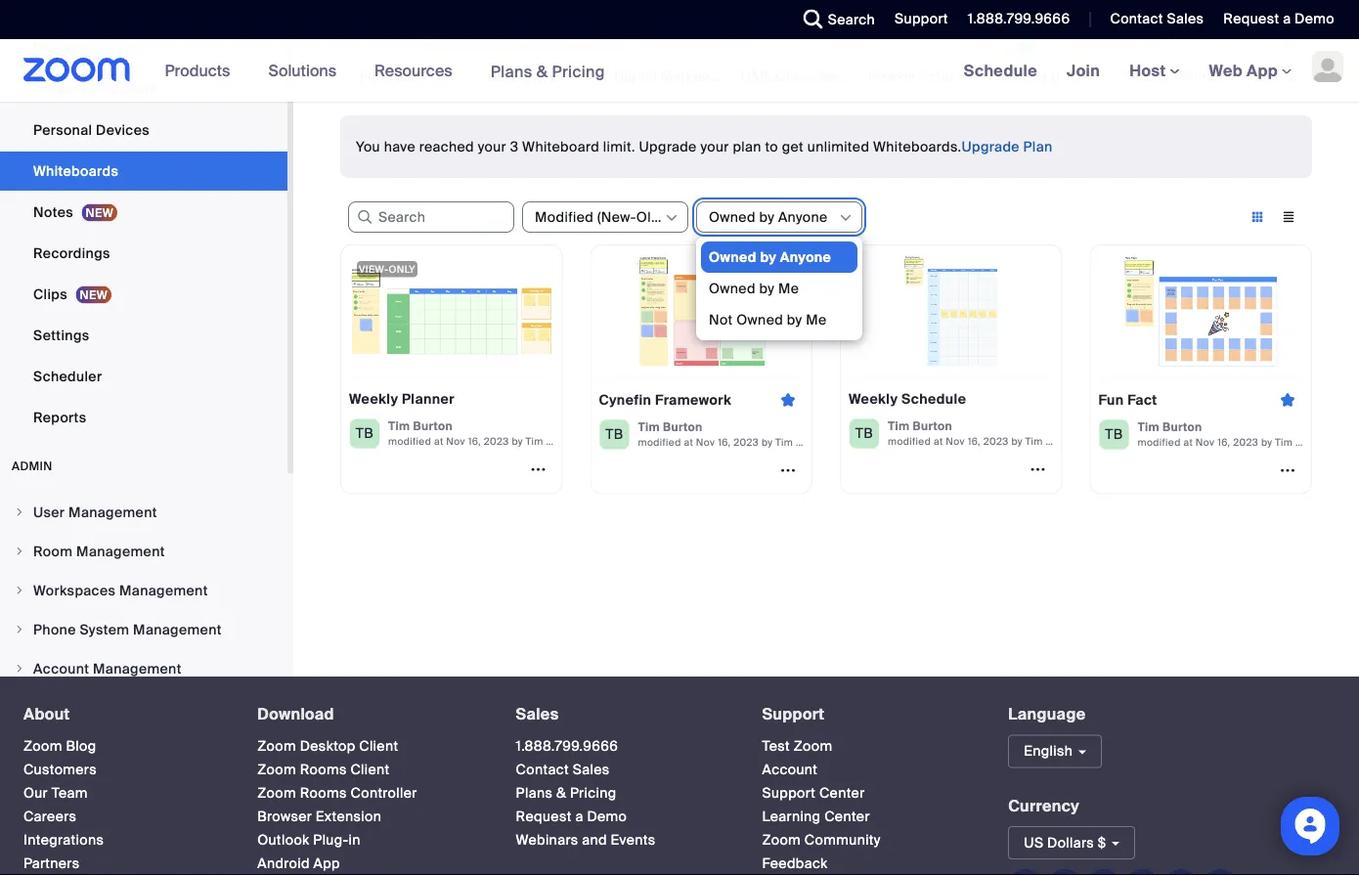 Task type: describe. For each thing, give the bounding box(es) containing it.
phone system management
[[33, 621, 222, 639]]

uml
[[742, 67, 773, 85]]

get
[[782, 137, 804, 156]]

user management
[[33, 503, 157, 521]]

request a demo
[[1224, 10, 1335, 28]]

pricing inside 1.888.799.9666 contact sales plans & pricing request a demo webinars and events
[[570, 785, 617, 803]]

weekly schedule, modified at nov 16, 2023 by tim burton, link element
[[840, 245, 1079, 494]]

in
[[349, 832, 361, 850]]

1 vertical spatial client
[[351, 761, 390, 779]]

thumbnail of weekly planner image
[[349, 253, 554, 369]]

show and tell with a twist button
[[992, 0, 1168, 86]]

tb for cynefin framework, modified at nov 16, 2023 by tim burton, link, starred element
[[606, 425, 624, 443]]

uml class diagram
[[742, 67, 874, 85]]

16, for more options for fun fact icon
[[1218, 436, 1231, 449]]

more options for fun fact image
[[1273, 461, 1304, 479]]

careers link
[[23, 808, 77, 826]]

scheduler
[[33, 367, 102, 385]]

phone system management menu item
[[0, 611, 288, 649]]

list mode, not selected image
[[1274, 208, 1305, 226]]

notes
[[33, 203, 73, 221]]

owned up not
[[709, 279, 756, 297]]

personal devices link
[[0, 111, 288, 150]]

room management
[[33, 542, 165, 561]]

show options image
[[664, 210, 680, 226]]

workspaces
[[33, 582, 116, 600]]

app inside zoom desktop client zoom rooms client zoom rooms controller browser extension outlook plug-in android app
[[314, 855, 340, 873]]

cynefin framework, modified at nov 16, 2023 by tim burton, link, starred element
[[590, 245, 829, 494]]

currency
[[1009, 796, 1080, 816]]

canvas for digital marketing canvas
[[731, 67, 781, 85]]

weekly inside "element"
[[869, 67, 916, 85]]

click to unstar the whiteboard cynefin framework image
[[773, 391, 804, 409]]

management for user management
[[69, 503, 157, 521]]

fun fact application
[[1099, 385, 1304, 415]]

demo inside 1.888.799.9666 contact sales plans & pricing request a demo webinars and events
[[587, 808, 627, 826]]

room management menu item
[[0, 533, 288, 570]]

cynefin framework
[[599, 391, 732, 409]]

product information navigation
[[150, 39, 620, 103]]

events
[[611, 832, 656, 850]]

resources
[[375, 60, 453, 81]]

schedule inside "element"
[[920, 67, 983, 85]]

1 horizontal spatial demo
[[1295, 10, 1335, 28]]

sales inside 1.888.799.9666 contact sales plans & pricing request a demo webinars and events
[[573, 761, 610, 779]]

weekly schedule element
[[865, 67, 983, 86]]

browser
[[258, 808, 312, 826]]

show and tell with a twist
[[996, 67, 1168, 85]]

web
[[1210, 60, 1243, 81]]

notes link
[[0, 193, 288, 232]]

owned inside popup button
[[709, 208, 756, 226]]

0 vertical spatial support
[[895, 10, 949, 28]]

account inside the account management menu item
[[33, 660, 89, 678]]

modified (new-old) button
[[535, 203, 664, 232]]

view-
[[359, 263, 389, 275]]

modified for cynefin framework, modified at nov 16, 2023 by tim burton, link, starred element
[[638, 436, 681, 449]]

plans inside product information navigation
[[491, 61, 533, 81]]

hide options image
[[838, 210, 854, 226]]

16, for more options for weekly schedule image
[[968, 435, 981, 448]]

with
[[1091, 67, 1118, 85]]

by up more options for weekly schedule image
[[1012, 435, 1023, 448]]

personal contacts link
[[0, 69, 288, 109]]

workspaces management
[[33, 582, 208, 600]]

1.888.799.9666 link
[[516, 738, 619, 756]]

fun fact, modified at nov 16, 2023 by tim burton, link, starred element
[[1090, 245, 1329, 494]]

0 vertical spatial a
[[1284, 10, 1292, 28]]

at for more options for weekly planner icon on the left of the page
[[434, 435, 444, 448]]

at for more options for fun fact icon
[[1184, 436, 1194, 449]]

clips
[[33, 285, 67, 303]]

reports
[[33, 408, 87, 427]]

customers
[[23, 761, 97, 779]]

weekly planner button
[[1119, 0, 1237, 86]]

personal devices
[[33, 121, 150, 139]]

zoom blog customers our team careers integrations partners
[[23, 738, 104, 873]]

laboratory
[[1250, 67, 1322, 85]]

have
[[384, 137, 416, 156]]

zoom desktop client zoom rooms client zoom rooms controller browser extension outlook plug-in android app
[[258, 738, 417, 873]]

at for the more options for cynefin framework image
[[684, 436, 694, 449]]

tb for weekly planner, modified at nov 16, 2023 by tim burton, link element
[[356, 424, 374, 443]]

feedback
[[762, 855, 828, 873]]

system
[[80, 621, 129, 639]]

a inside 1.888.799.9666 contact sales plans & pricing request a demo webinars and events
[[576, 808, 584, 826]]

0 vertical spatial sales
[[1168, 10, 1205, 28]]

zoom desktop client link
[[258, 738, 399, 756]]

2023 for more options for fun fact icon
[[1234, 436, 1259, 449]]

tim burton modified at nov 16, 2023 by tim burton for more options for weekly schedule image
[[888, 419, 1079, 448]]

weekly schedule inside "element"
[[869, 67, 983, 85]]

0 horizontal spatial planner
[[402, 390, 455, 408]]

fun fact element
[[356, 67, 473, 86]]

room
[[33, 542, 73, 561]]

framework
[[655, 391, 732, 409]]

2 rooms from the top
[[300, 785, 347, 803]]

fun inside fun fact element
[[360, 67, 385, 85]]

uml class diagram element
[[738, 67, 874, 86]]

test
[[762, 738, 791, 756]]

cynefin framework application
[[599, 385, 804, 415]]

sales link
[[516, 704, 559, 725]]

us dollars $ button
[[1009, 827, 1136, 860]]

laboratory repo
[[1250, 67, 1360, 85]]

fact inside the fun fact application
[[1128, 391, 1158, 409]]

view-only
[[359, 263, 416, 275]]

nov for more options for weekly planner icon on the left of the page
[[446, 435, 466, 448]]

experience
[[550, 67, 625, 85]]

english button
[[1009, 735, 1102, 769]]

webinars
[[516, 832, 579, 850]]

more options for cynefin framework image
[[773, 461, 804, 479]]

webinars and events link
[[516, 832, 656, 850]]

account link
[[762, 761, 818, 779]]

management down workspaces management 'menu item'
[[133, 621, 222, 639]]

dollars
[[1048, 834, 1095, 852]]

repo
[[1326, 67, 1360, 85]]

not owned by me
[[709, 311, 827, 329]]

thumbnail of weekly schedule image
[[849, 253, 1054, 369]]

a inside button
[[1122, 67, 1130, 85]]

schedule down thumbnail of weekly schedule
[[902, 390, 967, 408]]

account management menu item
[[0, 651, 288, 688]]

right image
[[14, 663, 25, 675]]

whiteboards link
[[0, 152, 288, 191]]

learning experience canvas
[[487, 67, 678, 85]]

schedule link
[[950, 39, 1053, 102]]

tim burton modified at nov 16, 2023 by tim burton for more options for weekly planner icon on the left of the page
[[388, 419, 579, 448]]

plans inside 1.888.799.9666 contact sales plans & pricing request a demo webinars and events
[[516, 785, 553, 803]]

banner containing products
[[0, 39, 1360, 103]]

whiteboards
[[33, 162, 119, 180]]

modified for weekly planner, modified at nov 16, 2023 by tim burton, link element
[[388, 435, 432, 448]]

by up more options for weekly planner icon on the left of the page
[[512, 435, 523, 448]]

us dollars $
[[1024, 834, 1107, 852]]

planner inside button
[[1174, 67, 1225, 85]]

3
[[510, 137, 519, 156]]

user management menu item
[[0, 494, 288, 531]]

workspaces management menu item
[[0, 572, 288, 609]]

not
[[709, 311, 733, 329]]

0 vertical spatial client
[[359, 738, 399, 756]]

whiteboards.
[[874, 137, 962, 156]]

plan
[[733, 137, 762, 156]]

weekly planner inside weekly planner, modified at nov 16, 2023 by tim burton, link element
[[349, 390, 455, 408]]

1 your from the left
[[478, 137, 507, 156]]

thumbnail of cynefin framework image
[[599, 253, 804, 369]]

2023 for more options for weekly schedule image
[[984, 435, 1009, 448]]

modified (new-old)
[[535, 208, 664, 226]]

digital marketing canvas element
[[610, 67, 781, 86]]

download link
[[258, 704, 334, 725]]

limit.
[[603, 137, 636, 156]]

english
[[1024, 743, 1073, 761]]

recordings
[[33, 244, 110, 262]]

Search text field
[[348, 202, 515, 233]]

learning inside test zoom account support center learning center zoom community feedback
[[762, 808, 821, 826]]

contact inside 1.888.799.9666 contact sales plans & pricing request a demo webinars and events
[[516, 761, 569, 779]]

owned by anyone inside list box
[[709, 248, 832, 266]]

community
[[805, 832, 881, 850]]

2023 for more options for weekly planner icon on the left of the page
[[484, 435, 509, 448]]

personal contacts
[[33, 80, 157, 98]]

host button
[[1130, 60, 1180, 81]]

click to unstar the whiteboard fun fact image
[[1273, 391, 1304, 409]]

owned by me
[[709, 279, 800, 297]]

fun inside application
[[1099, 391, 1125, 409]]

support inside test zoom account support center learning center zoom community feedback
[[762, 785, 816, 803]]

1 vertical spatial weekly schedule
[[849, 390, 967, 408]]

(new-
[[598, 208, 637, 226]]

personal for personal devices
[[33, 121, 92, 139]]

test zoom account support center learning center zoom community feedback
[[762, 738, 881, 873]]

twist
[[1134, 67, 1168, 85]]

upgrade plan button
[[962, 131, 1053, 162]]

nov for the more options for cynefin framework image
[[696, 436, 715, 449]]

android
[[258, 855, 310, 873]]

0 vertical spatial request
[[1224, 10, 1280, 28]]

request inside 1.888.799.9666 contact sales plans & pricing request a demo webinars and events
[[516, 808, 572, 826]]

and inside 1.888.799.9666 contact sales plans & pricing request a demo webinars and events
[[582, 832, 607, 850]]

web app button
[[1210, 60, 1292, 81]]

side navigation navigation
[[0, 0, 293, 729]]

join
[[1067, 60, 1101, 81]]

management for account management
[[93, 660, 182, 678]]



Task type: locate. For each thing, give the bounding box(es) containing it.
16, for more options for weekly planner icon on the left of the page
[[468, 435, 481, 448]]

0 horizontal spatial me
[[779, 279, 800, 297]]

anyone inside popup button
[[779, 208, 828, 226]]

profile picture image
[[1313, 51, 1344, 82]]

2023 inside 'element'
[[1234, 436, 1259, 449]]

tim burton modified at nov 16, 2023 by tim burton
[[388, 419, 579, 448], [888, 419, 1079, 448], [638, 420, 829, 449], [1138, 420, 1329, 449]]

0 vertical spatial fun
[[360, 67, 385, 85]]

2 your from the left
[[701, 137, 729, 156]]

phone inside menu item
[[33, 621, 76, 639]]

2 vertical spatial sales
[[573, 761, 610, 779]]

you
[[356, 137, 381, 156]]

0 horizontal spatial fact
[[388, 67, 417, 85]]

settings link
[[0, 316, 288, 355]]

pricing inside product information navigation
[[552, 61, 605, 81]]

zoom inside zoom blog customers our team careers integrations partners
[[23, 738, 62, 756]]

a right with
[[1122, 67, 1130, 85]]

1 vertical spatial anyone
[[780, 248, 832, 266]]

0 vertical spatial fact
[[388, 67, 417, 85]]

0 horizontal spatial a
[[576, 808, 584, 826]]

owned right show options icon
[[709, 208, 756, 226]]

1.888.799.9666 inside button
[[968, 10, 1071, 28]]

modified for the weekly schedule, modified at nov 16, 2023 by tim burton, link element
[[888, 435, 931, 448]]

learning up 3
[[487, 67, 546, 85]]

1 horizontal spatial 1.888.799.9666
[[968, 10, 1071, 28]]

request a demo link
[[1209, 0, 1360, 39], [1224, 10, 1335, 28], [516, 808, 627, 826]]

0 vertical spatial planner
[[1174, 67, 1225, 85]]

account inside test zoom account support center learning center zoom community feedback
[[762, 761, 818, 779]]

language
[[1009, 704, 1086, 725]]

1 vertical spatial phone
[[33, 621, 76, 639]]

clips link
[[0, 275, 288, 314]]

our
[[23, 785, 48, 803]]

a
[[1284, 10, 1292, 28], [1122, 67, 1130, 85], [576, 808, 584, 826]]

0 horizontal spatial app
[[314, 855, 340, 873]]

personal
[[33, 80, 92, 98], [33, 121, 92, 139]]

2 vertical spatial support
[[762, 785, 816, 803]]

right image left workspaces
[[14, 585, 25, 597]]

0 vertical spatial learning
[[487, 67, 546, 85]]

0 vertical spatial owned by anyone
[[709, 208, 828, 226]]

0 horizontal spatial account
[[33, 660, 89, 678]]

fun
[[360, 67, 385, 85], [1099, 391, 1125, 409]]

phone up zoom logo
[[33, 39, 76, 57]]

canvas inside learning experience canvas element
[[629, 67, 678, 85]]

request up web app dropdown button
[[1224, 10, 1280, 28]]

4 right image from the top
[[14, 624, 25, 636]]

plans up 3
[[491, 61, 533, 81]]

center up community
[[825, 808, 870, 826]]

0 horizontal spatial demo
[[587, 808, 627, 826]]

weekly schedule button
[[865, 0, 983, 86]]

0 vertical spatial &
[[537, 61, 548, 81]]

1 vertical spatial pricing
[[570, 785, 617, 803]]

phone link
[[0, 28, 288, 68]]

0 horizontal spatial and
[[582, 832, 607, 850]]

right image inside user management menu item
[[14, 507, 25, 518]]

digital marketing canvas
[[614, 67, 781, 85]]

learning center link
[[762, 808, 870, 826]]

& left experience
[[537, 61, 548, 81]]

web app
[[1210, 60, 1279, 81]]

0 vertical spatial weekly schedule
[[869, 67, 983, 85]]

solutions
[[268, 60, 337, 81]]

1 vertical spatial app
[[314, 855, 340, 873]]

&
[[537, 61, 548, 81], [557, 785, 567, 803]]

browser extension link
[[258, 808, 382, 826]]

upgrade right the limit.
[[639, 137, 697, 156]]

management up room management
[[69, 503, 157, 521]]

0 vertical spatial plans
[[491, 61, 533, 81]]

contact down 1.888.799.9666 link
[[516, 761, 569, 779]]

weekly planner
[[1123, 67, 1225, 85], [349, 390, 455, 408]]

tb inside weekly planner, modified at nov 16, 2023 by tim burton, link element
[[356, 424, 374, 443]]

sales up 1.888.799.9666 link
[[516, 704, 559, 725]]

a up laboratory
[[1284, 10, 1292, 28]]

a up webinars and events link at the bottom of page
[[576, 808, 584, 826]]

nov for more options for weekly schedule image
[[946, 435, 965, 448]]

learning inside button
[[487, 67, 546, 85]]

at for more options for weekly schedule image
[[934, 435, 944, 448]]

whiteboard
[[522, 137, 600, 156]]

management for workspaces management
[[119, 582, 208, 600]]

and inside button
[[1036, 67, 1061, 85]]

1 horizontal spatial sales
[[573, 761, 610, 779]]

anyone down owned by anyone popup button
[[780, 248, 832, 266]]

1 vertical spatial plans
[[516, 785, 553, 803]]

2 horizontal spatial sales
[[1168, 10, 1205, 28]]

1 owned by anyone from the top
[[709, 208, 828, 226]]

nov
[[446, 435, 466, 448], [946, 435, 965, 448], [696, 436, 715, 449], [1196, 436, 1215, 449]]

blog
[[66, 738, 96, 756]]

0 vertical spatial personal
[[33, 80, 92, 98]]

settings
[[33, 326, 90, 344]]

1.888.799.9666 inside 1.888.799.9666 contact sales plans & pricing request a demo webinars and events
[[516, 738, 619, 756]]

app right the web
[[1247, 60, 1279, 81]]

sales
[[1168, 10, 1205, 28], [516, 704, 559, 725], [573, 761, 610, 779]]

1 vertical spatial sales
[[516, 704, 559, 725]]

schedule left show
[[920, 67, 983, 85]]

right image for user management
[[14, 507, 25, 518]]

modified inside 'element'
[[1138, 436, 1181, 449]]

solutions button
[[268, 39, 345, 102]]

schedule inside meetings navigation
[[964, 60, 1038, 81]]

our team link
[[23, 785, 88, 803]]

canvas
[[629, 67, 678, 85], [731, 67, 781, 85]]

list box containing owned by anyone
[[701, 242, 858, 336]]

by up the more options for cynefin framework image
[[762, 436, 773, 449]]

reached
[[419, 137, 474, 156]]

1 vertical spatial 1.888.799.9666
[[516, 738, 619, 756]]

0 vertical spatial anyone
[[779, 208, 828, 226]]

list box
[[701, 242, 858, 336]]

support
[[895, 10, 949, 28], [762, 704, 825, 725], [762, 785, 816, 803]]

thumbnail of fun fact image
[[1099, 253, 1304, 369]]

unlimited
[[808, 137, 870, 156]]

learning down support center link
[[762, 808, 821, 826]]

right image
[[14, 507, 25, 518], [14, 546, 25, 558], [14, 585, 25, 597], [14, 624, 25, 636]]

2 personal from the top
[[33, 121, 92, 139]]

1 vertical spatial demo
[[587, 808, 627, 826]]

0 horizontal spatial contact
[[516, 761, 569, 779]]

products button
[[165, 39, 239, 102]]

learning experience canvas button
[[483, 0, 678, 86]]

resources button
[[375, 39, 461, 102]]

fact inside fun fact element
[[388, 67, 417, 85]]

upgrade left the plan
[[962, 137, 1020, 156]]

weekly planner element
[[1119, 67, 1237, 86]]

support up the test zoom link at right bottom
[[762, 704, 825, 725]]

owned up owned by me
[[709, 248, 757, 266]]

0 horizontal spatial request
[[516, 808, 572, 826]]

1.888.799.9666 for 1.888.799.9666
[[968, 10, 1071, 28]]

schedule left tell
[[964, 60, 1038, 81]]

2 upgrade from the left
[[962, 137, 1020, 156]]

2 vertical spatial a
[[576, 808, 584, 826]]

your left 3
[[478, 137, 507, 156]]

digital
[[614, 67, 657, 85]]

2 phone from the top
[[33, 621, 76, 639]]

contact sales link
[[1096, 0, 1209, 39], [1111, 10, 1205, 28], [516, 761, 610, 779]]

weekly planner inside 'weekly planner' element
[[1123, 67, 1225, 85]]

search button
[[789, 0, 881, 39]]

1 horizontal spatial request
[[1224, 10, 1280, 28]]

2023 for the more options for cynefin framework image
[[734, 436, 759, 449]]

1 horizontal spatial and
[[1036, 67, 1061, 85]]

0 vertical spatial demo
[[1295, 10, 1335, 28]]

1 vertical spatial fun fact
[[1099, 391, 1158, 409]]

zoom community link
[[762, 832, 881, 850]]

support center link
[[762, 785, 865, 803]]

management up workspaces management
[[76, 542, 165, 561]]

1 vertical spatial fun
[[1099, 391, 1125, 409]]

zoom logo image
[[23, 58, 131, 82]]

0 vertical spatial rooms
[[300, 761, 347, 779]]

at inside 'element'
[[1184, 436, 1194, 449]]

fun fact inside fun fact element
[[360, 67, 417, 85]]

1 horizontal spatial fact
[[1128, 391, 1158, 409]]

1 vertical spatial and
[[582, 832, 607, 850]]

0 vertical spatial weekly planner
[[1123, 67, 1225, 85]]

phone for phone system management
[[33, 621, 76, 639]]

laboratory report element
[[1246, 67, 1360, 86]]

tb inside the weekly schedule, modified at nov 16, 2023 by tim burton, link element
[[856, 424, 874, 443]]

0 horizontal spatial learning
[[487, 67, 546, 85]]

tim burton modified at nov 16, 2023 by tim burton for the more options for cynefin framework image
[[638, 420, 829, 449]]

demo up webinars and events link at the bottom of page
[[587, 808, 627, 826]]

1 canvas from the left
[[629, 67, 678, 85]]

canvas inside digital marketing canvas element
[[731, 67, 781, 85]]

integrations link
[[23, 832, 104, 850]]

modified
[[535, 208, 594, 226]]

team
[[52, 785, 88, 803]]

0 horizontal spatial weekly planner
[[349, 390, 455, 408]]

uml class diagram button
[[738, 0, 874, 86]]

0 horizontal spatial fun
[[360, 67, 385, 85]]

1 horizontal spatial fun fact
[[1099, 391, 1158, 409]]

tb for the weekly schedule, modified at nov 16, 2023 by tim burton, link element
[[856, 424, 874, 443]]

zoom blog link
[[23, 738, 96, 756]]

meetings navigation
[[950, 39, 1360, 103]]

app down plug-
[[314, 855, 340, 873]]

download
[[258, 704, 334, 725]]

& inside product information navigation
[[537, 61, 548, 81]]

1 vertical spatial rooms
[[300, 785, 347, 803]]

2 horizontal spatial a
[[1284, 10, 1292, 28]]

2 canvas from the left
[[731, 67, 781, 85]]

tim burton modified at nov 16, 2023 by tim burton for more options for fun fact icon
[[1138, 420, 1329, 449]]

tim burton modified at nov 16, 2023 by tim burton up more options for weekly planner icon on the left of the page
[[388, 419, 579, 448]]

owned down owned by me
[[737, 311, 784, 329]]

1 phone from the top
[[33, 39, 76, 57]]

0 vertical spatial phone
[[33, 39, 76, 57]]

right image up right image on the bottom left of page
[[14, 624, 25, 636]]

tim burton modified at nov 16, 2023 by tim burton inside cynefin framework, modified at nov 16, 2023 by tim burton, link, starred element
[[638, 420, 829, 449]]

1 horizontal spatial your
[[701, 137, 729, 156]]

personal up whiteboards
[[33, 121, 92, 139]]

1 horizontal spatial &
[[557, 785, 567, 803]]

anyone
[[779, 208, 828, 226], [780, 248, 832, 266]]

by up 'not owned by me'
[[760, 279, 775, 297]]

account right right image on the bottom left of page
[[33, 660, 89, 678]]

phone for phone
[[33, 39, 76, 57]]

owned by anyone button
[[709, 203, 837, 232]]

user
[[33, 503, 65, 521]]

weekly schedule
[[869, 67, 983, 85], [849, 390, 967, 408]]

show and tell with a twist element
[[992, 67, 1168, 86]]

right image left room
[[14, 546, 25, 558]]

0 vertical spatial account
[[33, 660, 89, 678]]

0 horizontal spatial sales
[[516, 704, 559, 725]]

management inside menu item
[[69, 503, 157, 521]]

by inside 'element'
[[1262, 436, 1273, 449]]

personal inside "link"
[[33, 121, 92, 139]]

management inside 'menu item'
[[119, 582, 208, 600]]

and left tell
[[1036, 67, 1061, 85]]

1.888.799.9666 button up show
[[954, 0, 1076, 39]]

management down room management "menu item"
[[119, 582, 208, 600]]

1 horizontal spatial planner
[[1174, 67, 1225, 85]]

tim burton modified at nov 16, 2023 by tim burton up more options for weekly schedule image
[[888, 419, 1079, 448]]

2 right image from the top
[[14, 546, 25, 558]]

weekly planner, modified at nov 16, 2023 by tim burton, link element
[[340, 245, 579, 494]]

0 vertical spatial me
[[779, 279, 800, 297]]

banner
[[0, 39, 1360, 103]]

1 horizontal spatial weekly planner
[[1123, 67, 1225, 85]]

your left plan
[[701, 137, 729, 156]]

cynefin
[[599, 391, 652, 409]]

tim burton modified at nov 16, 2023 by tim burton down the fun fact application
[[1138, 420, 1329, 449]]

me up 'not owned by me'
[[779, 279, 800, 297]]

right image left 'user'
[[14, 507, 25, 518]]

0 horizontal spatial &
[[537, 61, 548, 81]]

0 horizontal spatial canvas
[[629, 67, 678, 85]]

1 horizontal spatial fun
[[1099, 391, 1125, 409]]

class
[[776, 67, 814, 85]]

0 vertical spatial fun fact
[[360, 67, 417, 85]]

anyone left 'hide options' image
[[779, 208, 828, 226]]

management down phone system management menu item
[[93, 660, 182, 678]]

account down the test zoom link at right bottom
[[762, 761, 818, 779]]

by down owned by me
[[787, 311, 803, 329]]

by up owned by me
[[760, 248, 777, 266]]

center
[[820, 785, 865, 803], [825, 808, 870, 826]]

1 horizontal spatial learning
[[762, 808, 821, 826]]

demo up profile picture
[[1295, 10, 1335, 28]]

personal menu menu
[[0, 0, 288, 439]]

request up the webinars
[[516, 808, 572, 826]]

sales up 'weekly planner' element
[[1168, 10, 1205, 28]]

join link
[[1053, 39, 1115, 102]]

zoom
[[23, 738, 62, 756], [258, 738, 296, 756], [794, 738, 833, 756], [258, 761, 296, 779], [258, 785, 296, 803], [762, 832, 801, 850]]

1 horizontal spatial me
[[806, 311, 827, 329]]

canvas for learning experience canvas
[[629, 67, 678, 85]]

by down to at the top right of page
[[760, 208, 775, 226]]

fun fact inside the fun fact application
[[1099, 391, 1158, 409]]

phone down workspaces
[[33, 621, 76, 639]]

phone inside personal menu menu
[[33, 39, 76, 57]]

right image for phone system management
[[14, 624, 25, 636]]

0 vertical spatial contact
[[1111, 10, 1164, 28]]

1 horizontal spatial upgrade
[[962, 137, 1020, 156]]

about
[[23, 704, 70, 725]]

partners
[[23, 855, 80, 873]]

1 vertical spatial weekly planner
[[349, 390, 455, 408]]

1 horizontal spatial contact
[[1111, 10, 1164, 28]]

center up learning center link
[[820, 785, 865, 803]]

0 vertical spatial 1.888.799.9666
[[968, 10, 1071, 28]]

1.888.799.9666 button up schedule link
[[968, 10, 1071, 28]]

1 vertical spatial contact
[[516, 761, 569, 779]]

1 right image from the top
[[14, 507, 25, 518]]

0 horizontal spatial your
[[478, 137, 507, 156]]

support down account 'link'
[[762, 785, 816, 803]]

1 vertical spatial owned by anyone
[[709, 248, 832, 266]]

1 vertical spatial support
[[762, 704, 825, 725]]

16, inside 'element'
[[1218, 436, 1231, 449]]

16, for the more options for cynefin framework image
[[718, 436, 731, 449]]

personal for personal contacts
[[33, 80, 92, 98]]

sales down 1.888.799.9666 link
[[573, 761, 610, 779]]

outlook
[[258, 832, 310, 850]]

tb for fun fact, modified at nov 16, 2023 by tim burton, link, starred 'element'
[[1106, 425, 1124, 443]]

1 rooms from the top
[[300, 761, 347, 779]]

owned by anyone down to at the top right of page
[[709, 208, 828, 226]]

1 horizontal spatial canvas
[[731, 67, 781, 85]]

1 vertical spatial planner
[[402, 390, 455, 408]]

tim burton modified at nov 16, 2023 by tim burton down cynefin framework application
[[638, 420, 829, 449]]

0 horizontal spatial fun fact
[[360, 67, 417, 85]]

owned by anyone up owned by me
[[709, 248, 832, 266]]

0 vertical spatial app
[[1247, 60, 1279, 81]]

contact up "host"
[[1111, 10, 1164, 28]]

diagram
[[817, 67, 874, 85]]

right image inside room management "menu item"
[[14, 546, 25, 558]]

rooms down 'desktop'
[[300, 761, 347, 779]]

1.888.799.9666 up schedule link
[[968, 10, 1071, 28]]

3 right image from the top
[[14, 585, 25, 597]]

plug-
[[313, 832, 349, 850]]

modified
[[388, 435, 432, 448], [888, 435, 931, 448], [638, 436, 681, 449], [1138, 436, 1181, 449]]

desktop
[[300, 738, 356, 756]]

0 vertical spatial pricing
[[552, 61, 605, 81]]

tim burton modified at nov 16, 2023 by tim burton inside weekly planner, modified at nov 16, 2023 by tim burton, link element
[[388, 419, 579, 448]]

tb inside fun fact, modified at nov 16, 2023 by tim burton, link, starred 'element'
[[1106, 425, 1124, 443]]

by
[[760, 208, 775, 226], [760, 248, 777, 266], [760, 279, 775, 297], [787, 311, 803, 329], [512, 435, 523, 448], [1012, 435, 1023, 448], [762, 436, 773, 449], [1262, 436, 1273, 449]]

right image for workspaces management
[[14, 585, 25, 597]]

owned by anyone inside popup button
[[709, 208, 828, 226]]

modified for fun fact, modified at nov 16, 2023 by tim burton, link, starred 'element'
[[1138, 436, 1181, 449]]

admin menu menu
[[0, 494, 288, 729]]

personal up 'personal devices'
[[33, 80, 92, 98]]

to
[[765, 137, 779, 156]]

2 owned by anyone from the top
[[709, 248, 832, 266]]

& inside 1.888.799.9666 contact sales plans & pricing request a demo webinars and events
[[557, 785, 567, 803]]

support up weekly schedule "element"
[[895, 10, 949, 28]]

right image inside phone system management menu item
[[14, 624, 25, 636]]

0 horizontal spatial 1.888.799.9666
[[516, 738, 619, 756]]

at
[[434, 435, 444, 448], [934, 435, 944, 448], [684, 436, 694, 449], [1184, 436, 1194, 449]]

me right not
[[806, 311, 827, 329]]

more options for weekly planner image
[[523, 460, 554, 478]]

right image for room management
[[14, 546, 25, 558]]

you have reached your 3 whiteboard limit. upgrade your plan to get unlimited whiteboards. upgrade plan
[[356, 137, 1053, 156]]

grid mode, selected image
[[1242, 208, 1274, 226]]

more options for weekly schedule image
[[1023, 460, 1054, 478]]

1.888.799.9666 contact sales plans & pricing request a demo webinars and events
[[516, 738, 656, 850]]

by up more options for fun fact icon
[[1262, 436, 1273, 449]]

1 vertical spatial me
[[806, 311, 827, 329]]

app inside meetings navigation
[[1247, 60, 1279, 81]]

tb inside cynefin framework, modified at nov 16, 2023 by tim burton, link, starred element
[[606, 425, 624, 443]]

customers link
[[23, 761, 97, 779]]

1 vertical spatial a
[[1122, 67, 1130, 85]]

show
[[996, 67, 1032, 85]]

0 vertical spatial and
[[1036, 67, 1061, 85]]

1 vertical spatial learning
[[762, 808, 821, 826]]

1 horizontal spatial account
[[762, 761, 818, 779]]

rooms down zoom rooms client link
[[300, 785, 347, 803]]

learning experience canvas element
[[483, 67, 678, 86]]

plans up the webinars
[[516, 785, 553, 803]]

1 personal from the top
[[33, 80, 92, 98]]

1 horizontal spatial app
[[1247, 60, 1279, 81]]

1 vertical spatial center
[[825, 808, 870, 826]]

management inside "menu item"
[[76, 542, 165, 561]]

plans
[[491, 61, 533, 81], [516, 785, 553, 803]]

nov for more options for fun fact icon
[[1196, 436, 1215, 449]]

tim burton modified at nov 16, 2023 by tim burton inside the weekly schedule, modified at nov 16, 2023 by tim burton, link element
[[888, 419, 1079, 448]]

1.888.799.9666 for 1.888.799.9666 contact sales plans & pricing request a demo webinars and events
[[516, 738, 619, 756]]

1 vertical spatial request
[[516, 808, 572, 826]]

1 vertical spatial account
[[762, 761, 818, 779]]

right image inside workspaces management 'menu item'
[[14, 585, 25, 597]]

1 upgrade from the left
[[639, 137, 697, 156]]

old)
[[637, 208, 664, 226]]

management for room management
[[76, 542, 165, 561]]

contact sales
[[1111, 10, 1205, 28]]

& down 1.888.799.9666 link
[[557, 785, 567, 803]]

1 vertical spatial fact
[[1128, 391, 1158, 409]]

fact
[[388, 67, 417, 85], [1128, 391, 1158, 409]]

1.888.799.9666 down sales 'link'
[[516, 738, 619, 756]]

nov inside 'element'
[[1196, 436, 1215, 449]]

plans & pricing
[[491, 61, 605, 81]]

tim burton modified at nov 16, 2023 by tim burton inside fun fact, modified at nov 16, 2023 by tim burton, link, starred 'element'
[[1138, 420, 1329, 449]]

by inside popup button
[[760, 208, 775, 226]]

1 horizontal spatial a
[[1122, 67, 1130, 85]]

digital marketing canvas button
[[610, 0, 781, 86]]

0 horizontal spatial upgrade
[[639, 137, 697, 156]]

1 vertical spatial personal
[[33, 121, 92, 139]]

and left the events
[[582, 832, 607, 850]]

0 vertical spatial center
[[820, 785, 865, 803]]

integrations
[[23, 832, 104, 850]]



Task type: vqa. For each thing, say whether or not it's contained in the screenshot.
zoom community Link
yes



